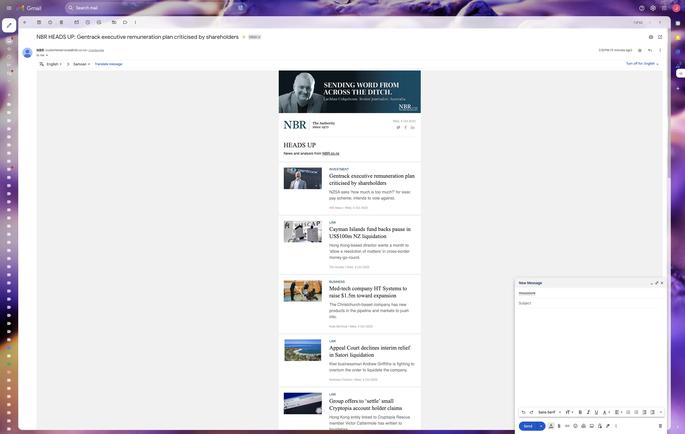 Task type: locate. For each thing, give the bounding box(es) containing it.
1 hong from the top
[[330, 243, 339, 248]]

0 horizontal spatial twitter image
[[396, 124, 402, 130]]

liquidate
[[367, 368, 383, 373]]

nbr image for appeal
[[284, 340, 322, 361]]

exec
[[402, 190, 411, 195]]

| for us$100m
[[345, 266, 346, 269]]

much?'
[[382, 190, 395, 195]]

fund
[[367, 226, 377, 232]]

heads up news
[[284, 142, 306, 149]]

too
[[375, 190, 381, 195]]

nbr up <
[[37, 33, 47, 40]]

main menu image
[[6, 5, 12, 11]]

0 vertical spatial remuneration
[[127, 33, 161, 40]]

oct for remuneration
[[356, 206, 360, 210]]

criticised inside gentrack executive remuneration plan criticised by shareholders
[[330, 180, 350, 186]]

more formatting options image
[[659, 410, 664, 415]]

0 vertical spatial nbr
[[37, 33, 47, 40]]

english
[[645, 62, 655, 66], [47, 62, 58, 66]]

bold ‪(⌘b)‬ image
[[578, 410, 583, 415]]

nbr up to me
[[37, 48, 44, 53]]

kate
[[330, 325, 336, 328]]

1 horizontal spatial of
[[636, 20, 639, 24]]

heads
[[48, 33, 66, 40], [284, 142, 306, 149]]

minutes
[[615, 48, 626, 52]]

kong-
[[340, 243, 351, 248]]

and right pipeline
[[372, 309, 379, 313]]

remuneration
[[127, 33, 161, 40], [374, 173, 404, 179]]

round.
[[349, 255, 360, 260]]

a down 'kong-'
[[341, 249, 343, 254]]

to right systems
[[403, 285, 407, 292]]

gmail image
[[16, 3, 44, 13]]

into.
[[330, 315, 337, 319]]

is inside nzsa asks 'how much is too much?' for exec pay scheme; intends to vote against.
[[371, 190, 374, 195]]

2023 for fund
[[363, 266, 370, 269]]

appeal court declines interim relief in satori liquidation
[[330, 345, 410, 358]]

the inside the christchurch-based company has new products in the pipeline and markets to push into.
[[350, 309, 356, 313]]

based up resolution at bottom right
[[351, 243, 362, 248]]

1 horizontal spatial is
[[393, 362, 396, 367]]

liquidation down fund
[[362, 233, 387, 239]]

turn
[[627, 62, 633, 66]]

based
[[351, 243, 362, 248], [362, 303, 373, 307]]

insert emoji ‪(⌘⇧2)‬ image
[[573, 424, 578, 429]]

0 horizontal spatial english
[[47, 62, 58, 66]]

of down 'director'
[[363, 249, 366, 254]]

based inside the christchurch-based company has new products in the pipeline and markets to push into.
[[362, 303, 373, 307]]

month
[[393, 243, 404, 248]]

fighting
[[397, 362, 410, 367]]

nbr cell
[[37, 48, 89, 53]]

0 vertical spatial has
[[392, 303, 398, 307]]

2 hong from the top
[[330, 415, 339, 420]]

1
[[634, 20, 635, 24]]

new message dialog
[[515, 278, 667, 434]]

gentrack up >
[[77, 33, 100, 40]]

law for appeal court declines interim relief in satori liquidation
[[330, 340, 336, 343]]

0 horizontal spatial of
[[363, 249, 366, 254]]

oct down round.
[[357, 266, 362, 269]]

will mace                                             | wed, 4 oct 2023
[[330, 206, 368, 210]]

overturn
[[330, 368, 344, 373]]

0 vertical spatial hong
[[330, 243, 339, 248]]

1 vertical spatial is
[[393, 362, 396, 367]]

0 vertical spatial shareholders
[[206, 33, 239, 40]]

1 vertical spatial a
[[341, 249, 343, 254]]

is
[[371, 190, 374, 195], [393, 362, 396, 367]]

liquidation inside cayman islands fund backs pause in us$100m nz liquidation
[[362, 233, 387, 239]]

Message Body text field
[[519, 311, 663, 407]]

news
[[284, 151, 293, 156]]

1 vertical spatial of
[[363, 249, 366, 254]]

toward
[[357, 292, 372, 299]]

0 vertical spatial heads
[[48, 33, 66, 40]]

has left written
[[378, 421, 384, 426]]

nbr for nbr heads up: gentrack executive remuneration plan criticised by shareholders
[[37, 33, 47, 40]]

satori
[[335, 352, 349, 358]]

move to image
[[112, 20, 117, 25]]

by inside gentrack executive remuneration plan criticised by shareholders
[[351, 180, 357, 186]]

nzsa
[[330, 190, 340, 195]]

report spam image
[[48, 20, 53, 25]]

liquidators.
[[330, 427, 349, 432]]

2 law from the top
[[330, 340, 336, 343]]

1 vertical spatial plan
[[405, 173, 415, 179]]

| for shareholders
[[344, 206, 344, 210]]

tab list
[[671, 16, 685, 416]]

unsubscribe
[[89, 49, 104, 52]]

law up group
[[330, 393, 336, 396]]

0 horizontal spatial criticised
[[174, 33, 197, 40]]

1 horizontal spatial shareholders
[[358, 180, 387, 186]]

new
[[519, 281, 526, 285]]

the down "christchurch-"
[[350, 309, 356, 313]]

1 vertical spatial liquidation
[[350, 352, 374, 358]]

to inside the christchurch-based company has new products in the pipeline and markets to push into.
[[396, 309, 399, 313]]

4 for company
[[358, 325, 360, 328]]

company inside the christchurch-based company has new products in the pipeline and markets to push into.
[[374, 303, 390, 307]]

group offers to 'settle' small cryptopia account holder claims
[[330, 398, 402, 411]]

2 nbr from the top
[[37, 48, 44, 53]]

4 for remuneration
[[353, 206, 355, 210]]

sans serif option
[[538, 410, 558, 415]]

analysis
[[301, 151, 313, 156]]

more options image
[[615, 424, 618, 429]]

tim hunter                                             | wed, 4 oct 2023
[[330, 266, 370, 269]]

law up "appeal"
[[330, 340, 336, 343]]

and right news
[[294, 151, 300, 156]]

of right the 1
[[636, 20, 639, 24]]

Subject field
[[519, 301, 663, 306]]

cryptopia for rescue
[[378, 415, 395, 420]]

navigation
[[0, 16, 61, 434]]

3:35 pm
[[599, 48, 610, 52]]

of
[[636, 20, 639, 24], [363, 249, 366, 254]]

english right for:
[[645, 62, 655, 66]]

in down "appeal"
[[330, 352, 334, 358]]

0 horizontal spatial executive
[[102, 33, 126, 40]]

to inside group offers to 'settle' small cryptopia account holder claims
[[359, 398, 364, 404]]

executive down move to icon
[[102, 33, 126, 40]]

1 vertical spatial criticised
[[330, 180, 350, 186]]

0 vertical spatial executive
[[102, 33, 126, 40]]

mooooore
[[519, 291, 536, 296]]

1 horizontal spatial executive
[[351, 173, 373, 179]]

0 horizontal spatial by
[[199, 33, 205, 40]]

the for $1.5m
[[350, 309, 356, 313]]

0 vertical spatial liquidation
[[362, 233, 387, 239]]

to right order
[[363, 368, 366, 373]]

hong inside hong kong-based director wants a month to 'allow a resolution of matters' in cross-border money-go-round.
[[330, 243, 339, 248]]

2023
[[409, 120, 416, 123], [361, 206, 368, 210], [363, 266, 370, 269], [366, 325, 373, 328], [371, 378, 378, 382]]

Not starred checkbox
[[638, 48, 643, 53]]

| right mace
[[344, 206, 344, 210]]

2023 for remuneration
[[361, 206, 368, 210]]

med-tech company ht systems to raise $1.5m toward expansion
[[330, 285, 407, 299]]

of inside hong kong-based director wants a month to 'allow a resolution of matters' in cross-border money-go-round.
[[363, 249, 366, 254]]

support image
[[639, 5, 645, 11]]

heads left up:
[[48, 33, 66, 40]]

liquidation down declines at the right bottom of the page
[[350, 352, 374, 358]]

liquidation
[[362, 233, 387, 239], [350, 352, 374, 358]]

1 vertical spatial and
[[372, 309, 379, 313]]

in inside hong kong-based director wants a month to 'allow a resolution of matters' in cross-border money-go-round.
[[383, 249, 386, 254]]

oct
[[403, 120, 408, 123], [356, 206, 360, 210], [357, 266, 362, 269], [360, 325, 365, 328], [365, 378, 370, 382]]

facebook image
[[403, 124, 409, 130]]

1 vertical spatial by
[[351, 180, 357, 186]]

and inside heads up news and analysis from nbr.co.nz
[[294, 151, 300, 156]]

nbr image for group
[[284, 393, 322, 415]]

small
[[382, 398, 394, 404]]

in down "christchurch-"
[[346, 309, 349, 313]]

0 horizontal spatial gentrack
[[77, 33, 100, 40]]

translate message
[[95, 62, 122, 66]]

0 vertical spatial law
[[330, 221, 336, 224]]

None search field
[[65, 2, 248, 14]]

oct down intends
[[356, 206, 360, 210]]

from
[[314, 151, 322, 156]]

scheme;
[[337, 196, 353, 201]]

snooze image
[[85, 20, 90, 25]]

0 vertical spatial cryptopia
[[330, 405, 352, 411]]

1 vertical spatial gentrack
[[330, 173, 350, 179]]

1 horizontal spatial company
[[374, 303, 390, 307]]

pop out image
[[655, 281, 659, 285]]

1 horizontal spatial twitter image
[[410, 124, 416, 130]]

the down griffiths
[[384, 368, 389, 373]]

shareholders
[[206, 33, 239, 40], [358, 180, 387, 186]]

victor
[[346, 421, 356, 426]]

0 horizontal spatial and
[[294, 151, 300, 156]]

to up 'account' at the right
[[359, 398, 364, 404]]

2 twitter image from the left
[[410, 124, 416, 130]]

is up company.
[[393, 362, 396, 367]]

more image
[[133, 20, 138, 25]]

company up toward
[[352, 285, 373, 292]]

0 horizontal spatial plan
[[162, 33, 173, 40]]

2023 for company
[[366, 325, 373, 328]]

hong up 'allow
[[330, 243, 339, 248]]

1 nbr from the top
[[37, 33, 47, 40]]

hong inside hong kong entity linked to cryptopia rescue member victor cattermole has written to liquidators.
[[330, 415, 339, 420]]

sans serif
[[539, 410, 556, 415]]

0 vertical spatial is
[[371, 190, 374, 195]]

1 vertical spatial heads
[[284, 142, 306, 149]]

indent more ‪(⌘])‬ image
[[650, 410, 655, 415]]

english down show details image
[[47, 62, 58, 66]]

1 horizontal spatial criticised
[[330, 180, 350, 186]]

cryptopia inside group offers to 'settle' small cryptopia account holder claims
[[330, 405, 352, 411]]

1 horizontal spatial has
[[392, 303, 398, 307]]

heads up news and analysis from nbr.co.nz
[[284, 142, 340, 156]]

0 vertical spatial and
[[294, 151, 300, 156]]

english list box
[[47, 61, 63, 68]]

the down businessman
[[346, 368, 351, 373]]

has inside the christchurch-based company has new products in the pipeline and markets to push into.
[[392, 303, 398, 307]]

0 vertical spatial based
[[351, 243, 362, 248]]

oct down pipeline
[[360, 325, 365, 328]]

2 vertical spatial law
[[330, 393, 336, 396]]

turn off for: english
[[627, 62, 655, 66]]

resolution
[[344, 249, 362, 254]]

1 horizontal spatial by
[[351, 180, 357, 186]]

remuneration down the more icon
[[127, 33, 161, 40]]

1 vertical spatial hong
[[330, 415, 339, 420]]

customerservices@nbr.co.nz
[[46, 48, 86, 52]]

twitter image left facebook icon
[[396, 124, 402, 130]]

is left the too
[[371, 190, 374, 195]]

1 vertical spatial cryptopia
[[378, 415, 395, 420]]

1 vertical spatial has
[[378, 421, 384, 426]]

cross-
[[387, 249, 398, 254]]

1 horizontal spatial remuneration
[[374, 173, 404, 179]]

3 law from the top
[[330, 393, 336, 396]]

1 vertical spatial company
[[374, 303, 390, 307]]

company
[[352, 285, 373, 292], [374, 303, 390, 307]]

older image
[[658, 20, 663, 25]]

company inside med-tech company ht systems to raise $1.5m toward expansion
[[352, 285, 373, 292]]

and inside the christchurch-based company has new products in the pipeline and markets to push into.
[[372, 309, 379, 313]]

law for group offers to 'settle' small cryptopia account holder claims
[[330, 393, 336, 396]]

to inside med-tech company ht systems to raise $1.5m toward expansion
[[403, 285, 407, 292]]

bulleted list ‪(⌘⇧8)‬ image
[[634, 410, 639, 415]]

1 horizontal spatial gentrack
[[330, 173, 350, 179]]

cryptopia inside hong kong entity linked to cryptopia rescue member victor cattermole has written to liquidators.
[[378, 415, 395, 420]]

relief
[[398, 345, 410, 351]]

1 horizontal spatial english
[[645, 62, 655, 66]]

1 horizontal spatial a
[[390, 243, 392, 248]]

sans
[[539, 410, 547, 415]]

appeal
[[330, 345, 346, 351]]

'allow
[[330, 249, 340, 254]]

4
[[401, 120, 403, 123], [353, 206, 355, 210], [355, 266, 357, 269], [358, 325, 360, 328], [363, 378, 364, 382]]

cryptopia
[[330, 405, 352, 411], [378, 415, 395, 420]]

nbr for nbr < customerservices@nbr.co.nz > unsubscribe
[[37, 48, 44, 53]]

3:35 pm (11 minutes ago)
[[599, 48, 633, 52]]

1 vertical spatial shareholders
[[358, 180, 387, 186]]

in right pause
[[407, 226, 411, 232]]

to left the push on the bottom of page
[[396, 309, 399, 313]]

0 vertical spatial a
[[390, 243, 392, 248]]

to up border
[[406, 243, 409, 248]]

1 vertical spatial executive
[[351, 173, 373, 179]]

is inside 'kiwi businessman andrew griffiths is fighting to overturn the order to liquidate the company.'
[[393, 362, 396, 367]]

based inside hong kong-based director wants a month to 'allow a resolution of matters' in cross-border money-go-round.
[[351, 243, 362, 248]]

to right linked
[[374, 415, 377, 420]]

|
[[344, 206, 344, 210], [345, 266, 346, 269], [348, 325, 349, 328], [353, 378, 354, 382]]

nbr image for gentrack
[[284, 168, 322, 189]]

has left new
[[392, 303, 398, 307]]

0 horizontal spatial is
[[371, 190, 374, 195]]

griffiths
[[378, 362, 392, 367]]

message
[[109, 62, 122, 66]]

member
[[330, 421, 344, 426]]

0 horizontal spatial company
[[352, 285, 373, 292]]

| right hunter
[[345, 266, 346, 269]]

hong up member
[[330, 415, 339, 420]]

0 vertical spatial plan
[[162, 33, 173, 40]]

nbr < customerservices@nbr.co.nz > unsubscribe
[[37, 48, 104, 53]]

to left vote
[[368, 196, 371, 201]]

gentrack down investment
[[330, 173, 350, 179]]

1 vertical spatial law
[[330, 340, 336, 343]]

1 horizontal spatial and
[[372, 309, 379, 313]]

oct down liquidate
[[365, 378, 370, 382]]

a up cross-
[[390, 243, 392, 248]]

english option
[[47, 61, 58, 68]]

in down wants
[[383, 249, 386, 254]]

wed, for remuneration
[[345, 206, 352, 210]]

nbr image
[[279, 71, 421, 113], [284, 120, 335, 130], [284, 168, 322, 189], [284, 221, 322, 242], [284, 280, 322, 302], [284, 340, 322, 361], [284, 393, 322, 415]]

the
[[350, 309, 356, 313], [346, 368, 351, 373], [384, 368, 389, 373]]

remuneration up much?'
[[374, 173, 404, 179]]

0 horizontal spatial a
[[341, 249, 343, 254]]

in inside cayman islands fund backs pause in us$100m nz liquidation
[[407, 226, 411, 232]]

in inside appeal court declines interim relief in satori liquidation
[[330, 352, 334, 358]]

| right mcvicar
[[348, 325, 349, 328]]

1 horizontal spatial plan
[[405, 173, 415, 179]]

0 horizontal spatial cryptopia
[[330, 405, 352, 411]]

group
[[330, 398, 344, 404]]

1 vertical spatial based
[[362, 303, 373, 307]]

nzsa asks 'how much is too much?' for exec pay scheme; intends to vote against.
[[330, 190, 411, 201]]

executive up "much"
[[351, 173, 373, 179]]

send button
[[519, 422, 537, 431]]

executive inside gentrack executive remuneration plan criticised by shareholders
[[351, 173, 373, 179]]

twitter image right facebook icon
[[410, 124, 416, 130]]

1 law from the top
[[330, 221, 336, 224]]

criticised
[[174, 33, 197, 40], [330, 180, 350, 186]]

declines
[[361, 345, 379, 351]]

based up pipeline
[[362, 303, 373, 307]]

1 horizontal spatial cryptopia
[[378, 415, 395, 420]]

gentrack
[[77, 33, 100, 40], [330, 173, 350, 179]]

1 horizontal spatial heads
[[284, 142, 306, 149]]

nbr.co.nz
[[323, 151, 340, 156]]

0 vertical spatial company
[[352, 285, 373, 292]]

samoan list box
[[73, 61, 92, 68]]

more send options image
[[539, 424, 544, 429]]

delete image
[[59, 20, 64, 25]]

1 twitter image from the left
[[396, 124, 402, 130]]

cryptopia up written
[[378, 415, 395, 420]]

nbr
[[37, 33, 47, 40], [37, 48, 44, 53]]

0 vertical spatial gentrack
[[77, 33, 100, 40]]

company up markets
[[374, 303, 390, 307]]

1 vertical spatial nbr
[[37, 48, 44, 53]]

1 vertical spatial remuneration
[[374, 173, 404, 179]]

back to inbox image
[[22, 20, 27, 25]]

twitter image
[[396, 124, 402, 130], [410, 124, 416, 130]]

0 horizontal spatial has
[[378, 421, 384, 426]]

hong for hong kong entity linked to cryptopia rescue member victor cattermole has written to liquidators.
[[330, 415, 339, 420]]

cryptopia down group
[[330, 405, 352, 411]]

law up cayman on the bottom of the page
[[330, 221, 336, 224]]

and
[[294, 151, 300, 156], [372, 309, 379, 313]]

wed, for fund
[[347, 266, 354, 269]]



Task type: vqa. For each thing, say whether or not it's contained in the screenshot.
Marathon LINK
no



Task type: describe. For each thing, give the bounding box(es) containing it.
| for raise
[[348, 325, 349, 328]]

numbered list ‪(⌘⇧7)‬ image
[[626, 410, 631, 415]]

nbr image for cayman
[[284, 221, 322, 242]]

close image
[[660, 281, 664, 285]]

attach files image
[[557, 424, 562, 429]]

hunter
[[335, 266, 344, 269]]

kate mcvicar                                             | wed, 4 oct 2023
[[330, 325, 373, 328]]

pause
[[392, 226, 405, 232]]

products
[[330, 309, 345, 313]]

christchurch-
[[338, 303, 362, 307]]

insert signature image
[[606, 424, 611, 429]]

0 horizontal spatial remuneration
[[127, 33, 161, 40]]

0 horizontal spatial heads
[[48, 33, 66, 40]]

settings image
[[650, 5, 656, 11]]

inbox button
[[248, 35, 258, 39]]

hong for hong kong-based director wants a month to 'allow a resolution of matters' in cross-border money-go-round.
[[330, 243, 339, 248]]

62
[[639, 20, 643, 24]]

to right fighting
[[411, 362, 415, 367]]

ago)
[[626, 48, 633, 52]]

to inside hong kong-based director wants a month to 'allow a resolution of matters' in cross-border money-go-round.
[[406, 243, 409, 248]]

company.
[[390, 368, 408, 373]]

nz
[[354, 233, 361, 239]]

unsubscribe link
[[89, 49, 104, 52]]

insert files using drive image
[[581, 424, 586, 429]]

hong kong-based director wants a month to 'allow a resolution of matters' in cross-border money-go-round.
[[330, 243, 410, 260]]

gentrack inside gentrack executive remuneration plan criticised by shareholders
[[330, 173, 350, 179]]

labels image
[[123, 20, 128, 25]]

cayman
[[330, 226, 348, 232]]

0 horizontal spatial shareholders
[[206, 33, 239, 40]]

minimize image
[[650, 281, 654, 285]]

to inside nzsa asks 'how much is too much?' for exec pay scheme; intends to vote against.
[[368, 196, 371, 201]]

english inside list box
[[47, 62, 58, 66]]

toggle confidential mode image
[[598, 424, 603, 429]]

0 vertical spatial criticised
[[174, 33, 197, 40]]

entity
[[351, 415, 361, 420]]

underline ‪(⌘u)‬ image
[[594, 410, 599, 415]]

(11
[[610, 48, 614, 52]]

vote
[[372, 196, 380, 201]]

advanced search options image
[[235, 3, 246, 13]]

3:35 pm (11 minutes ago) cell
[[599, 48, 633, 53]]

andrew
[[363, 362, 377, 367]]

businessman
[[338, 362, 362, 367]]

will
[[330, 206, 334, 210]]

inbox
[[249, 35, 257, 39]]

wed, 4 oct 2023
[[393, 120, 416, 123]]

italic ‪(⌘i)‬ image
[[586, 410, 591, 415]]

asks
[[341, 190, 350, 195]]

in inside the christchurch-based company has new products in the pipeline and markets to push into.
[[346, 309, 349, 313]]

expansion
[[374, 292, 396, 299]]

cayman islands fund backs pause in us$100m nz liquidation
[[330, 226, 411, 239]]

pipeline
[[357, 309, 371, 313]]

claims
[[388, 405, 402, 411]]

border
[[398, 249, 410, 254]]

holder
[[372, 405, 386, 411]]

not starred image
[[638, 48, 643, 53]]

the for liquidation
[[346, 368, 351, 373]]

| right pointon
[[353, 378, 354, 382]]

>
[[86, 48, 88, 52]]

archive image
[[37, 20, 42, 25]]

ht
[[374, 285, 382, 292]]

intends
[[354, 196, 367, 201]]

kong
[[340, 415, 350, 420]]

search mail image
[[66, 4, 76, 13]]

nbr image for med-
[[284, 280, 322, 302]]

0 vertical spatial by
[[199, 33, 205, 40]]

nicholas
[[330, 378, 341, 382]]

add to tasks image
[[96, 20, 102, 25]]

heads inside heads up news and analysis from nbr.co.nz
[[284, 142, 306, 149]]

pointon
[[342, 378, 352, 382]]

insert photo image
[[589, 424, 595, 429]]

wed, for company
[[350, 325, 357, 328]]

send
[[524, 424, 533, 429]]

oct up facebook icon
[[403, 120, 408, 123]]

kiwi
[[330, 362, 337, 367]]

redo ‪(⌘y)‬ image
[[529, 410, 534, 415]]

up
[[307, 142, 316, 149]]

message
[[527, 281, 542, 285]]

written
[[386, 421, 398, 426]]

kiwi businessman andrew griffiths is fighting to overturn the order to liquidate the company.
[[330, 362, 415, 373]]

<
[[45, 48, 46, 52]]

islands
[[350, 226, 365, 232]]

plan inside gentrack executive remuneration plan criticised by shareholders
[[405, 173, 415, 179]]

remuneration inside gentrack executive remuneration plan criticised by shareholders
[[374, 173, 404, 179]]

new message
[[519, 281, 542, 285]]

backs
[[378, 226, 391, 232]]

undo ‪(⌘z)‬ image
[[521, 410, 526, 415]]

wants
[[378, 243, 389, 248]]

shareholders inside gentrack executive remuneration plan criticised by shareholders
[[358, 180, 387, 186]]

tim
[[330, 266, 334, 269]]

tech
[[342, 285, 351, 292]]

account
[[353, 405, 371, 411]]

investment
[[330, 168, 349, 171]]

much
[[360, 190, 370, 195]]

indent less ‪(⌘[)‬ image
[[642, 410, 647, 415]]

show details image
[[45, 54, 48, 57]]

insert link ‪(⌘k)‬ image
[[565, 424, 570, 429]]

is for declines
[[393, 362, 396, 367]]

samoan
[[73, 62, 87, 66]]

order
[[352, 368, 362, 373]]

me
[[40, 53, 44, 57]]

Search mail text field
[[76, 6, 223, 11]]

gentrack executive remuneration plan criticised by shareholders
[[330, 173, 415, 186]]

has inside hong kong entity linked to cryptopia rescue member victor cattermole has written to liquidators.
[[378, 421, 384, 426]]

translate
[[95, 62, 108, 66]]

to left me
[[37, 53, 39, 57]]

the christchurch-based company has new products in the pipeline and markets to push into.
[[330, 303, 409, 319]]

samoan option
[[73, 61, 87, 68]]

nbr heads up: gentrack executive remuneration plan criticised by shareholders
[[37, 33, 239, 40]]

'how
[[351, 190, 359, 195]]

oct for fund
[[357, 266, 362, 269]]

discard draft ‪(⌘⇧d)‬ image
[[658, 424, 663, 429]]

systems
[[383, 285, 401, 292]]

is for remuneration
[[371, 190, 374, 195]]

push
[[400, 309, 409, 313]]

based for toward
[[362, 303, 373, 307]]

0 vertical spatial of
[[636, 20, 639, 24]]

4 for fund
[[355, 266, 357, 269]]

to down the rescue
[[399, 421, 402, 426]]

for
[[396, 190, 401, 195]]

$1.5m
[[341, 292, 356, 299]]

liquidation inside appeal court declines interim relief in satori liquidation
[[350, 352, 374, 358]]

based for liquidation
[[351, 243, 362, 248]]

money-
[[330, 255, 343, 260]]

law for cayman islands fund backs pause in us$100m nz liquidation
[[330, 221, 336, 224]]

up:
[[67, 33, 76, 40]]

director
[[363, 243, 377, 248]]

formatting options toolbar
[[519, 408, 665, 417]]

nbr.co.nz link
[[323, 151, 340, 156]]

oct for company
[[360, 325, 365, 328]]

hong kong entity linked to cryptopia rescue member victor cattermole has written to liquidators.
[[330, 415, 410, 432]]

for:
[[639, 62, 644, 66]]

the
[[330, 303, 337, 307]]

go-
[[343, 255, 349, 260]]

cryptopia for account
[[330, 405, 352, 411]]

nicholas pointon                                             | wed, 4 oct 2023
[[330, 378, 378, 382]]



